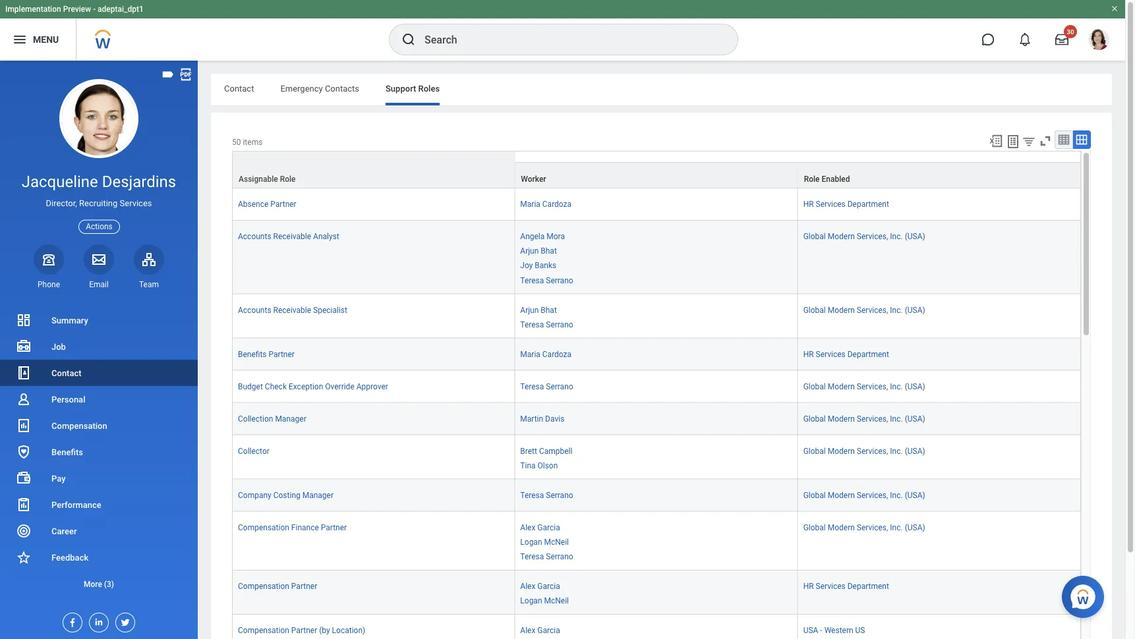 Task type: vqa. For each thing, say whether or not it's contained in the screenshot.


Task type: locate. For each thing, give the bounding box(es) containing it.
tab list
[[211, 74, 1112, 106]]

1 vertical spatial alex garcia link
[[520, 580, 560, 591]]

serrano for arjun bhat
[[546, 320, 573, 329]]

2 modern from the top
[[828, 306, 855, 315]]

more
[[84, 580, 102, 589]]

0 vertical spatial -
[[93, 5, 96, 14]]

1 maria cardoza from the top
[[520, 200, 572, 209]]

role left enabled
[[804, 175, 820, 184]]

1 vertical spatial hr services department
[[804, 350, 889, 359]]

inc. for partner
[[890, 523, 903, 533]]

logan mcneil link for compensation finance partner
[[520, 535, 569, 547]]

support roles
[[386, 83, 440, 93]]

worker
[[521, 175, 546, 184]]

services,
[[857, 232, 888, 241], [857, 306, 888, 315], [857, 382, 888, 391], [857, 414, 888, 424], [857, 447, 888, 456], [857, 491, 888, 500], [857, 523, 888, 533]]

1 teresa serrano link from the top
[[520, 273, 573, 285]]

alex for compensation partner
[[520, 582, 536, 591]]

cardoza
[[543, 200, 572, 209], [543, 350, 572, 359]]

expand table image
[[1075, 133, 1089, 146]]

receivable for analyst
[[273, 232, 311, 241]]

(usa)
[[905, 232, 926, 241], [905, 306, 926, 315], [905, 382, 926, 391], [905, 414, 926, 424], [905, 447, 926, 456], [905, 491, 926, 500], [905, 523, 926, 533]]

2 alex from the top
[[520, 582, 536, 591]]

justify image
[[12, 32, 28, 47]]

hr services department
[[804, 200, 889, 209], [804, 350, 889, 359], [804, 582, 889, 591]]

services, for analyst
[[857, 232, 888, 241]]

1 vertical spatial department
[[848, 350, 889, 359]]

facebook image
[[63, 614, 78, 628]]

0 vertical spatial alex garcia
[[520, 523, 560, 533]]

row containing benefits partner
[[232, 339, 1081, 371]]

modern for exception
[[828, 382, 855, 391]]

4 serrano from the top
[[546, 491, 573, 500]]

phone
[[38, 280, 60, 289]]

notifications large image
[[1019, 33, 1032, 46]]

teresa for arjun bhat
[[520, 320, 544, 329]]

2 teresa serrano from the top
[[520, 320, 573, 329]]

joy
[[520, 261, 533, 271]]

partner for benefits partner
[[269, 350, 295, 359]]

global for exception
[[804, 382, 826, 391]]

role
[[280, 175, 296, 184], [804, 175, 820, 184]]

0 horizontal spatial benefits
[[51, 447, 83, 457]]

0 horizontal spatial -
[[93, 5, 96, 14]]

phone jacqueline desjardins element
[[34, 279, 64, 290]]

1 vertical spatial garcia
[[538, 582, 560, 591]]

0 vertical spatial arjun bhat
[[520, 247, 557, 256]]

performance link
[[0, 492, 198, 518]]

alex garcia
[[520, 523, 560, 533], [520, 582, 560, 591], [520, 626, 560, 636]]

bhat down banks
[[541, 306, 557, 315]]

50
[[232, 138, 241, 147]]

teresa serrano link for arjun bhat
[[520, 317, 573, 329]]

emergency
[[281, 83, 323, 93]]

more (3) button
[[0, 577, 198, 592]]

6 global from the top
[[804, 491, 826, 500]]

- right the 'preview'
[[93, 5, 96, 14]]

role right assignable at the left top of the page
[[280, 175, 296, 184]]

toolbar
[[983, 131, 1091, 151]]

accounts down 'absence'
[[238, 232, 271, 241]]

global modern services, inc. (usa) for manager
[[804, 491, 926, 500]]

1 vertical spatial hr services department link
[[804, 347, 889, 359]]

2 inc. from the top
[[890, 306, 903, 315]]

5 row from the top
[[232, 339, 1081, 371]]

0 vertical spatial mcneil
[[544, 538, 569, 547]]

3 services, from the top
[[857, 382, 888, 391]]

tina olson link
[[520, 459, 558, 471]]

list
[[0, 307, 198, 597]]

5 teresa serrano link from the top
[[520, 550, 573, 562]]

select to filter grid data image
[[1022, 135, 1037, 148]]

6 services, from the top
[[857, 491, 888, 500]]

logan mcneil link
[[520, 535, 569, 547], [520, 594, 569, 606]]

1 vertical spatial alex garcia
[[520, 582, 560, 591]]

2 (usa) from the top
[[905, 306, 926, 315]]

brett campbell
[[520, 447, 573, 456]]

close environment banner image
[[1111, 5, 1119, 13]]

manager right costing at bottom
[[302, 491, 334, 500]]

1 department from the top
[[848, 200, 889, 209]]

accounts receivable analyst link
[[238, 230, 339, 241]]

4 row from the top
[[232, 294, 1081, 339]]

collection manager
[[238, 414, 306, 424]]

hr services department for compensation partner
[[804, 582, 889, 591]]

bhat up banks
[[541, 247, 557, 256]]

serrano
[[546, 276, 573, 285], [546, 320, 573, 329], [546, 382, 573, 391], [546, 491, 573, 500], [546, 552, 573, 562]]

services, for manager
[[857, 491, 888, 500]]

0 vertical spatial department
[[848, 200, 889, 209]]

teresa serrano for budget check exception override approver
[[520, 382, 573, 391]]

0 vertical spatial alex garcia link
[[520, 521, 560, 533]]

email jacqueline desjardins element
[[84, 279, 114, 290]]

items selected list
[[520, 230, 595, 286], [520, 303, 595, 330], [520, 444, 594, 471], [520, 521, 595, 562], [520, 580, 590, 607]]

mcneil for compensation finance partner
[[544, 538, 569, 547]]

3 items selected list from the top
[[520, 444, 594, 471]]

5 (usa) from the top
[[905, 447, 926, 456]]

pay image
[[16, 471, 32, 487]]

1 vertical spatial benefits
[[51, 447, 83, 457]]

hr
[[804, 200, 814, 209], [804, 350, 814, 359], [804, 582, 814, 591]]

2 global modern services, inc. (usa) from the top
[[804, 306, 926, 315]]

1 vertical spatial logan mcneil
[[520, 597, 569, 606]]

3 department from the top
[[848, 582, 889, 591]]

analyst
[[313, 232, 339, 241]]

more (3) button
[[0, 571, 198, 597]]

2 teresa serrano link from the top
[[520, 317, 573, 329]]

0 vertical spatial alex
[[520, 523, 536, 533]]

hr services department link for compensation partner
[[804, 580, 889, 591]]

1 alex garcia link from the top
[[520, 521, 560, 533]]

maria down worker
[[520, 200, 541, 209]]

navigation pane region
[[0, 61, 198, 640]]

job
[[51, 342, 66, 352]]

maria cardoza up martin davis link
[[520, 350, 572, 359]]

7 services, from the top
[[857, 523, 888, 533]]

director,
[[46, 199, 77, 208]]

feedback image
[[16, 550, 32, 566]]

logan for compensation partner
[[520, 597, 542, 606]]

1 vertical spatial alex
[[520, 582, 536, 591]]

maria
[[520, 200, 541, 209], [520, 350, 541, 359]]

0 vertical spatial receivable
[[273, 232, 311, 241]]

logan mcneil for compensation partner
[[520, 597, 569, 606]]

9 row from the top
[[232, 480, 1081, 512]]

row containing collector
[[232, 436, 1081, 480]]

arjun bhat link
[[520, 244, 557, 256], [520, 303, 557, 315]]

0 horizontal spatial contact
[[51, 368, 82, 378]]

5 serrano from the top
[[546, 552, 573, 562]]

alex garcia for compensation finance partner
[[520, 523, 560, 533]]

teresa
[[520, 276, 544, 285], [520, 320, 544, 329], [520, 382, 544, 391], [520, 491, 544, 500], [520, 552, 544, 562]]

0 vertical spatial hr services department link
[[804, 197, 889, 209]]

3 hr services department from the top
[[804, 582, 889, 591]]

arjun down joy at the top
[[520, 306, 539, 315]]

2 vertical spatial hr
[[804, 582, 814, 591]]

1 vertical spatial arjun bhat link
[[520, 303, 557, 315]]

1 receivable from the top
[[273, 232, 311, 241]]

teresa serrano
[[520, 276, 573, 285], [520, 320, 573, 329], [520, 382, 573, 391], [520, 491, 573, 500], [520, 552, 573, 562]]

view printable version (pdf) image
[[179, 67, 193, 82]]

3 hr from the top
[[804, 582, 814, 591]]

2 logan mcneil link from the top
[[520, 594, 569, 606]]

contact up 50
[[224, 83, 254, 93]]

1 vertical spatial accounts
[[238, 306, 271, 315]]

global for specialist
[[804, 306, 826, 315]]

1 vertical spatial receivable
[[273, 306, 311, 315]]

1 vertical spatial cardoza
[[543, 350, 572, 359]]

2 serrano from the top
[[546, 320, 573, 329]]

team link
[[134, 244, 164, 290]]

benefits inside navigation pane region
[[51, 447, 83, 457]]

2 garcia from the top
[[538, 582, 560, 591]]

1 vertical spatial logan mcneil link
[[520, 594, 569, 606]]

12 row from the top
[[232, 615, 1081, 640]]

50 items
[[232, 138, 263, 147]]

1 hr services department from the top
[[804, 200, 889, 209]]

row containing compensation partner
[[232, 571, 1081, 615]]

3 global modern services, inc. (usa) from the top
[[804, 382, 926, 391]]

1 global from the top
[[804, 232, 826, 241]]

1 vertical spatial maria cardoza link
[[520, 347, 572, 359]]

services, for specialist
[[857, 306, 888, 315]]

5 teresa from the top
[[520, 552, 544, 562]]

team
[[139, 280, 159, 289]]

menu
[[33, 34, 59, 45]]

1 arjun from the top
[[520, 247, 539, 256]]

0 vertical spatial contact
[[224, 83, 254, 93]]

finance
[[291, 523, 319, 533]]

services for compensation partner
[[816, 582, 846, 591]]

1 vertical spatial bhat
[[541, 306, 557, 315]]

contact image
[[16, 365, 32, 381]]

receivable
[[273, 232, 311, 241], [273, 306, 311, 315]]

1 alex from the top
[[520, 523, 536, 533]]

1 garcia from the top
[[538, 523, 560, 533]]

2 vertical spatial alex
[[520, 626, 536, 636]]

services for benefits partner
[[816, 350, 846, 359]]

logan for compensation finance partner
[[520, 538, 542, 547]]

actions button
[[79, 220, 120, 234]]

items selected list containing brett campbell
[[520, 444, 594, 471]]

modern for manager
[[828, 491, 855, 500]]

1 logan from the top
[[520, 538, 542, 547]]

alex
[[520, 523, 536, 533], [520, 582, 536, 591], [520, 626, 536, 636]]

3 teresa from the top
[[520, 382, 544, 391]]

-
[[93, 5, 96, 14], [821, 626, 823, 636]]

pay
[[51, 474, 66, 484]]

4 teresa serrano from the top
[[520, 491, 573, 500]]

adeptai_dpt1
[[98, 5, 144, 14]]

compensation up the compensation partner (by location) link
[[238, 582, 289, 591]]

7 row from the top
[[232, 403, 1081, 436]]

arjun bhat up joy banks link
[[520, 247, 557, 256]]

0 horizontal spatial role
[[280, 175, 296, 184]]

mcneil
[[544, 538, 569, 547], [544, 597, 569, 606]]

0 vertical spatial hr
[[804, 200, 814, 209]]

assignable
[[239, 175, 278, 184]]

maria cardoza link down worker
[[520, 197, 572, 209]]

6 global modern services, inc. (usa) link from the top
[[804, 488, 926, 500]]

1 hr from the top
[[804, 200, 814, 209]]

modern for partner
[[828, 523, 855, 533]]

compensation partner (by location)
[[238, 626, 365, 636]]

6 modern from the top
[[828, 491, 855, 500]]

compensation for compensation partner
[[238, 582, 289, 591]]

1 logan mcneil from the top
[[520, 538, 569, 547]]

cardoza up davis
[[543, 350, 572, 359]]

collector link
[[238, 444, 270, 456]]

martin davis
[[520, 414, 565, 424]]

0 vertical spatial cardoza
[[543, 200, 572, 209]]

compensation down compensation partner
[[238, 626, 289, 636]]

1 vertical spatial mcneil
[[544, 597, 569, 606]]

1 horizontal spatial role
[[804, 175, 820, 184]]

row containing worker
[[232, 162, 1081, 189]]

brett campbell link
[[520, 444, 573, 456]]

7 modern from the top
[[828, 523, 855, 533]]

hr for compensation partner
[[804, 582, 814, 591]]

garcia for compensation partner
[[538, 582, 560, 591]]

role enabled button
[[798, 163, 1081, 188]]

partner
[[271, 200, 297, 209], [269, 350, 295, 359], [321, 523, 347, 533], [291, 582, 317, 591], [291, 626, 317, 636]]

1 logan mcneil link from the top
[[520, 535, 569, 547]]

teresa for company costing manager
[[520, 491, 544, 500]]

arjun bhat down joy banks
[[520, 306, 557, 315]]

row containing accounts receivable analyst
[[232, 221, 1081, 294]]

maria cardoza for absence partner
[[520, 200, 572, 209]]

support
[[386, 83, 416, 93]]

row containing collection manager
[[232, 403, 1081, 436]]

arjun for 1st arjun bhat link
[[520, 247, 539, 256]]

partner left (by
[[291, 626, 317, 636]]

garcia
[[538, 523, 560, 533], [538, 582, 560, 591], [538, 626, 560, 636]]

performance image
[[16, 497, 32, 513]]

maria cardoza down worker
[[520, 200, 572, 209]]

0 vertical spatial hr services department
[[804, 200, 889, 209]]

1 vertical spatial -
[[821, 626, 823, 636]]

summary image
[[16, 313, 32, 328]]

3 serrano from the top
[[546, 382, 573, 391]]

accounts up benefits partner link
[[238, 306, 271, 315]]

arjun up joy at the top
[[520, 247, 539, 256]]

global modern services, inc. (usa) for partner
[[804, 523, 926, 533]]

compensation down "personal"
[[51, 421, 107, 431]]

compensation partner link
[[238, 580, 317, 591]]

1 role from the left
[[280, 175, 296, 184]]

compensation down company
[[238, 523, 289, 533]]

compensation finance partner link
[[238, 521, 347, 533]]

2 vertical spatial alex garcia link
[[520, 624, 560, 636]]

2 vertical spatial garcia
[[538, 626, 560, 636]]

2 alex garcia from the top
[[520, 582, 560, 591]]

2 maria from the top
[[520, 350, 541, 359]]

3 teresa serrano link from the top
[[520, 380, 573, 391]]

row
[[232, 162, 1081, 189], [232, 189, 1081, 221], [232, 221, 1081, 294], [232, 294, 1081, 339], [232, 339, 1081, 371], [232, 371, 1081, 403], [232, 403, 1081, 436], [232, 436, 1081, 480], [232, 480, 1081, 512], [232, 512, 1081, 571], [232, 571, 1081, 615], [232, 615, 1081, 640]]

0 vertical spatial arjun bhat link
[[520, 244, 557, 256]]

contact up "personal"
[[51, 368, 82, 378]]

2 vertical spatial hr services department
[[804, 582, 889, 591]]

- inside row
[[821, 626, 823, 636]]

0 vertical spatial logan mcneil
[[520, 538, 569, 547]]

0 vertical spatial garcia
[[538, 523, 560, 533]]

0 vertical spatial arjun
[[520, 247, 539, 256]]

emergency contacts
[[281, 83, 359, 93]]

5 global modern services, inc. (usa) from the top
[[804, 447, 926, 456]]

2 hr from the top
[[804, 350, 814, 359]]

1 horizontal spatial benefits
[[238, 350, 267, 359]]

1 services, from the top
[[857, 232, 888, 241]]

row containing absence partner
[[232, 189, 1081, 221]]

maria for benefits partner
[[520, 350, 541, 359]]

collection manager link
[[238, 412, 306, 424]]

items selected list containing arjun bhat
[[520, 303, 595, 330]]

cardoza up 'mora'
[[543, 200, 572, 209]]

6 row from the top
[[232, 371, 1081, 403]]

1 row from the top
[[232, 162, 1081, 189]]

2 receivable from the top
[[273, 306, 311, 315]]

serrano for company costing manager
[[546, 491, 573, 500]]

absence partner
[[238, 200, 297, 209]]

1 maria from the top
[[520, 200, 541, 209]]

partner up the compensation partner (by location) link
[[291, 582, 317, 591]]

logan
[[520, 538, 542, 547], [520, 597, 542, 606]]

1 modern from the top
[[828, 232, 855, 241]]

1 vertical spatial arjun bhat
[[520, 306, 557, 315]]

global
[[804, 232, 826, 241], [804, 306, 826, 315], [804, 382, 826, 391], [804, 414, 826, 424], [804, 447, 826, 456], [804, 491, 826, 500], [804, 523, 826, 533]]

0 vertical spatial bhat
[[541, 247, 557, 256]]

mora
[[547, 232, 565, 241]]

6 inc. from the top
[[890, 491, 903, 500]]

partner up check
[[269, 350, 295, 359]]

7 (usa) from the top
[[905, 523, 926, 533]]

2 vertical spatial department
[[848, 582, 889, 591]]

7 global from the top
[[804, 523, 826, 533]]

1 vertical spatial maria
[[520, 350, 541, 359]]

arjun for 1st arjun bhat link from the bottom of the page
[[520, 306, 539, 315]]

compensation for compensation
[[51, 421, 107, 431]]

maria cardoza link up martin davis link
[[520, 347, 572, 359]]

preview
[[63, 5, 91, 14]]

(usa) for analyst
[[905, 232, 926, 241]]

7 global modern services, inc. (usa) link from the top
[[804, 521, 926, 533]]

contact
[[224, 83, 254, 93], [51, 368, 82, 378]]

2 row from the top
[[232, 189, 1081, 221]]

7 global modern services, inc. (usa) from the top
[[804, 523, 926, 533]]

0 vertical spatial logan
[[520, 538, 542, 547]]

team jacqueline desjardins element
[[134, 279, 164, 290]]

partner down assignable role
[[271, 200, 297, 209]]

3 hr services department link from the top
[[804, 580, 889, 591]]

location)
[[332, 626, 365, 636]]

benefits up budget
[[238, 350, 267, 359]]

maria cardoza link for benefits partner
[[520, 347, 572, 359]]

arjun bhat link down joy banks
[[520, 303, 557, 315]]

0 vertical spatial maria cardoza
[[520, 200, 572, 209]]

items selected list for analyst
[[520, 230, 595, 286]]

3 teresa serrano from the top
[[520, 382, 573, 391]]

global modern services, inc. (usa) link for analyst
[[804, 230, 926, 241]]

1 mcneil from the top
[[544, 538, 569, 547]]

career image
[[16, 524, 32, 539]]

4 global modern services, inc. (usa) link from the top
[[804, 412, 926, 424]]

6 global modern services, inc. (usa) from the top
[[804, 491, 926, 500]]

worker button
[[515, 163, 798, 188]]

items selected list containing angela mora
[[520, 230, 595, 286]]

arjun
[[520, 247, 539, 256], [520, 306, 539, 315]]

personal image
[[16, 392, 32, 407]]

benefits inside row
[[238, 350, 267, 359]]

1 vertical spatial arjun
[[520, 306, 539, 315]]

maria cardoza link
[[520, 197, 572, 209], [520, 347, 572, 359]]

department for absence partner
[[848, 200, 889, 209]]

2 vertical spatial alex garcia
[[520, 626, 560, 636]]

1 horizontal spatial contact
[[224, 83, 254, 93]]

0 vertical spatial maria
[[520, 200, 541, 209]]

3 (usa) from the top
[[905, 382, 926, 391]]

0 vertical spatial benefits
[[238, 350, 267, 359]]

compensation
[[51, 421, 107, 431], [238, 523, 289, 533], [238, 582, 289, 591], [238, 626, 289, 636]]

fullscreen image
[[1039, 134, 1053, 148]]

benefits for benefits
[[51, 447, 83, 457]]

arjun bhat link down angela mora on the top of page
[[520, 244, 557, 256]]

alex garcia link for compensation partner
[[520, 580, 560, 591]]

absence
[[238, 200, 269, 209]]

serrano for budget check exception override approver
[[546, 382, 573, 391]]

2 global modern services, inc. (usa) link from the top
[[804, 303, 926, 315]]

hr services department link for benefits partner
[[804, 347, 889, 359]]

1 global modern services, inc. (usa) link from the top
[[804, 230, 926, 241]]

0 vertical spatial logan mcneil link
[[520, 535, 569, 547]]

teresa serrano link
[[520, 273, 573, 285], [520, 317, 573, 329], [520, 380, 573, 391], [520, 488, 573, 500], [520, 550, 573, 562]]

1 hr services department link from the top
[[804, 197, 889, 209]]

teresa serrano link for budget check exception override approver
[[520, 380, 573, 391]]

2 hr services department from the top
[[804, 350, 889, 359]]

martin davis link
[[520, 412, 565, 424]]

3 global from the top
[[804, 382, 826, 391]]

3 alex garcia from the top
[[520, 626, 560, 636]]

usa
[[804, 626, 819, 636]]

receivable left analyst
[[273, 232, 311, 241]]

teresa serrano link for company costing manager
[[520, 488, 573, 500]]

feedback link
[[0, 545, 198, 571]]

0 vertical spatial accounts
[[238, 232, 271, 241]]

(usa) for exception
[[905, 382, 926, 391]]

compensation partner
[[238, 582, 317, 591]]

us
[[856, 626, 865, 636]]

bhat
[[541, 247, 557, 256], [541, 306, 557, 315]]

0 vertical spatial maria cardoza link
[[520, 197, 572, 209]]

1 vertical spatial contact
[[51, 368, 82, 378]]

1 vertical spatial hr
[[804, 350, 814, 359]]

compensation inside list
[[51, 421, 107, 431]]

benefits up "pay"
[[51, 447, 83, 457]]

1 vertical spatial logan
[[520, 597, 542, 606]]

hr for benefits partner
[[804, 350, 814, 359]]

arjun bhat
[[520, 247, 557, 256], [520, 306, 557, 315]]

benefits image
[[16, 444, 32, 460]]

2 vertical spatial hr services department link
[[804, 580, 889, 591]]

manager
[[275, 414, 306, 424], [302, 491, 334, 500]]

1 inc. from the top
[[890, 232, 903, 241]]

3 inc. from the top
[[890, 382, 903, 391]]

2 logan from the top
[[520, 597, 542, 606]]

1 global modern services, inc. (usa) from the top
[[804, 232, 926, 241]]

exception
[[289, 382, 323, 391]]

- right usa
[[821, 626, 823, 636]]

row containing accounts receivable specialist
[[232, 294, 1081, 339]]

logan mcneil for compensation finance partner
[[520, 538, 569, 547]]

1 horizontal spatial -
[[821, 626, 823, 636]]

1 vertical spatial maria cardoza
[[520, 350, 572, 359]]

global modern services, inc. (usa)
[[804, 232, 926, 241], [804, 306, 926, 315], [804, 382, 926, 391], [804, 414, 926, 424], [804, 447, 926, 456], [804, 491, 926, 500], [804, 523, 926, 533]]

2 accounts from the top
[[238, 306, 271, 315]]

1 maria cardoza link from the top
[[520, 197, 572, 209]]

2 maria cardoza from the top
[[520, 350, 572, 359]]

5 modern from the top
[[828, 447, 855, 456]]

receivable left specialist
[[273, 306, 311, 315]]

assignable role row
[[232, 151, 1081, 189]]

2 teresa from the top
[[520, 320, 544, 329]]

logan mcneil
[[520, 538, 569, 547], [520, 597, 569, 606]]

manager right collection
[[275, 414, 306, 424]]

maria up martin davis link
[[520, 350, 541, 359]]



Task type: describe. For each thing, give the bounding box(es) containing it.
role enabled
[[804, 175, 850, 184]]

contact inside navigation pane region
[[51, 368, 82, 378]]

banks
[[535, 261, 557, 271]]

phone button
[[34, 244, 64, 290]]

global modern services, inc. (usa) for exception
[[804, 382, 926, 391]]

angela mora link
[[520, 230, 565, 241]]

(by
[[319, 626, 330, 636]]

4 global from the top
[[804, 414, 826, 424]]

compensation finance partner
[[238, 523, 347, 533]]

benefits partner link
[[238, 347, 295, 359]]

1 arjun bhat from the top
[[520, 247, 557, 256]]

summary link
[[0, 307, 198, 334]]

services inside navigation pane region
[[120, 199, 152, 208]]

export to excel image
[[989, 134, 1004, 148]]

department for compensation partner
[[848, 582, 889, 591]]

performance
[[51, 500, 101, 510]]

5 global from the top
[[804, 447, 826, 456]]

4 global modern services, inc. (usa) from the top
[[804, 414, 926, 424]]

services, for exception
[[857, 382, 888, 391]]

hr for absence partner
[[804, 200, 814, 209]]

linkedin image
[[90, 614, 104, 628]]

assignable role button
[[233, 152, 515, 188]]

1 teresa serrano from the top
[[520, 276, 573, 285]]

search image
[[401, 32, 417, 47]]

override
[[325, 382, 355, 391]]

4 services, from the top
[[857, 414, 888, 424]]

role inside 'popup button'
[[804, 175, 820, 184]]

benefits link
[[0, 439, 198, 466]]

global modern services, inc. (usa) link for manager
[[804, 488, 926, 500]]

compensation partner (by location) link
[[238, 624, 365, 636]]

company
[[238, 491, 271, 500]]

email button
[[84, 244, 114, 290]]

compensation for compensation finance partner
[[238, 523, 289, 533]]

director, recruiting services
[[46, 199, 152, 208]]

company costing manager link
[[238, 488, 334, 500]]

assignable role
[[239, 175, 296, 184]]

2 bhat from the top
[[541, 306, 557, 315]]

logan mcneil link for compensation partner
[[520, 594, 569, 606]]

cardoza for absence partner
[[543, 200, 572, 209]]

pay link
[[0, 466, 198, 492]]

tag image
[[161, 67, 175, 82]]

hr services department for benefits partner
[[804, 350, 889, 359]]

inbox large image
[[1056, 33, 1069, 46]]

1 serrano from the top
[[546, 276, 573, 285]]

mcneil for compensation partner
[[544, 597, 569, 606]]

alex for compensation finance partner
[[520, 523, 536, 533]]

inc. for specialist
[[890, 306, 903, 315]]

more (3)
[[84, 580, 114, 589]]

items selected list for specialist
[[520, 303, 595, 330]]

contact link
[[0, 360, 198, 386]]

contacts
[[325, 83, 359, 93]]

approver
[[357, 382, 388, 391]]

4 (usa) from the top
[[905, 414, 926, 424]]

enabled
[[822, 175, 850, 184]]

5 items selected list from the top
[[520, 580, 590, 607]]

(usa) for specialist
[[905, 306, 926, 315]]

global modern services, inc. (usa) link for partner
[[804, 521, 926, 533]]

alex garcia for compensation partner
[[520, 582, 560, 591]]

department for benefits partner
[[848, 350, 889, 359]]

4 inc. from the top
[[890, 414, 903, 424]]

maria cardoza for benefits partner
[[520, 350, 572, 359]]

joy banks
[[520, 261, 557, 271]]

global modern services, inc. (usa) link for specialist
[[804, 303, 926, 315]]

profile logan mcneil image
[[1089, 29, 1110, 53]]

4 modern from the top
[[828, 414, 855, 424]]

modern for analyst
[[828, 232, 855, 241]]

accounts receivable specialist link
[[238, 303, 347, 315]]

- inside menu banner
[[93, 5, 96, 14]]

inc. for analyst
[[890, 232, 903, 241]]

recruiting
[[79, 199, 118, 208]]

budget check exception override approver
[[238, 382, 388, 391]]

jacqueline desjardins
[[22, 172, 176, 191]]

teresa serrano for company costing manager
[[520, 491, 573, 500]]

accounts receivable analyst
[[238, 232, 339, 241]]

0 vertical spatial manager
[[275, 414, 306, 424]]

tab list containing contact
[[211, 74, 1112, 106]]

implementation preview -   adeptai_dpt1
[[5, 5, 144, 14]]

implementation
[[5, 5, 61, 14]]

5 global modern services, inc. (usa) link from the top
[[804, 444, 926, 456]]

global modern services, inc. (usa) for analyst
[[804, 232, 926, 241]]

tina
[[520, 461, 536, 471]]

view team image
[[141, 252, 157, 268]]

accounts for accounts receivable analyst
[[238, 232, 271, 241]]

davis
[[545, 414, 565, 424]]

email
[[89, 280, 109, 289]]

3 garcia from the top
[[538, 626, 560, 636]]

benefits partner
[[238, 350, 295, 359]]

collector
[[238, 447, 270, 456]]

roles
[[418, 83, 440, 93]]

alex garcia link for compensation finance partner
[[520, 521, 560, 533]]

30
[[1067, 28, 1075, 36]]

campbell
[[539, 447, 573, 456]]

partner for compensation partner (by location)
[[291, 626, 317, 636]]

cardoza for benefits partner
[[543, 350, 572, 359]]

services for absence partner
[[816, 200, 846, 209]]

row containing compensation partner (by location)
[[232, 615, 1081, 640]]

partner right "finance"
[[321, 523, 347, 533]]

teresa serrano for arjun bhat
[[520, 320, 573, 329]]

partner for absence partner
[[271, 200, 297, 209]]

(usa) for manager
[[905, 491, 926, 500]]

items selected list for partner
[[520, 521, 595, 562]]

global modern services, inc. (usa) for specialist
[[804, 306, 926, 315]]

services, for partner
[[857, 523, 888, 533]]

costing
[[273, 491, 301, 500]]

row containing compensation finance partner
[[232, 512, 1081, 571]]

2 arjun bhat link from the top
[[520, 303, 557, 315]]

accounts for accounts receivable specialist
[[238, 306, 271, 315]]

items
[[243, 138, 263, 147]]

menu banner
[[0, 0, 1126, 61]]

1 vertical spatial manager
[[302, 491, 334, 500]]

global for manager
[[804, 491, 826, 500]]

5 inc. from the top
[[890, 447, 903, 456]]

western
[[825, 626, 854, 636]]

1 teresa from the top
[[520, 276, 544, 285]]

inc. for exception
[[890, 382, 903, 391]]

mail image
[[91, 252, 107, 268]]

hr services department link for absence partner
[[804, 197, 889, 209]]

personal link
[[0, 386, 198, 413]]

angela
[[520, 232, 545, 241]]

hr services department for absence partner
[[804, 200, 889, 209]]

job image
[[16, 339, 32, 355]]

usa - western us link
[[804, 624, 865, 636]]

benefits for benefits partner
[[238, 350, 267, 359]]

row containing budget check exception override approver
[[232, 371, 1081, 403]]

(usa) for partner
[[905, 523, 926, 533]]

table image
[[1058, 133, 1071, 146]]

role inside popup button
[[280, 175, 296, 184]]

menu button
[[0, 18, 76, 61]]

jacqueline
[[22, 172, 98, 191]]

usa - western us
[[804, 626, 865, 636]]

budget
[[238, 382, 263, 391]]

career link
[[0, 518, 198, 545]]

partner for compensation partner
[[291, 582, 317, 591]]

list containing summary
[[0, 307, 198, 597]]

career
[[51, 527, 77, 536]]

3 alex from the top
[[520, 626, 536, 636]]

martin
[[520, 414, 543, 424]]

brett
[[520, 447, 537, 456]]

job link
[[0, 334, 198, 360]]

3 alex garcia link from the top
[[520, 624, 560, 636]]

global modern services, inc. (usa) link for exception
[[804, 380, 926, 391]]

30 button
[[1048, 25, 1077, 54]]

maria cardoza link for absence partner
[[520, 197, 572, 209]]

compensation for compensation partner (by location)
[[238, 626, 289, 636]]

2 arjun bhat from the top
[[520, 306, 557, 315]]

1 bhat from the top
[[541, 247, 557, 256]]

row containing company costing manager
[[232, 480, 1081, 512]]

actions
[[86, 222, 113, 231]]

personal
[[51, 395, 85, 405]]

(3)
[[104, 580, 114, 589]]

receivable for specialist
[[273, 306, 311, 315]]

teresa for budget check exception override approver
[[520, 382, 544, 391]]

compensation link
[[0, 413, 198, 439]]

compensation image
[[16, 418, 32, 434]]

specialist
[[313, 306, 347, 315]]

export to worksheets image
[[1006, 134, 1021, 150]]

modern for specialist
[[828, 306, 855, 315]]

5 services, from the top
[[857, 447, 888, 456]]

tina olson
[[520, 461, 558, 471]]

joy banks link
[[520, 259, 557, 271]]

desjardins
[[102, 172, 176, 191]]

phone image
[[40, 252, 58, 268]]

global for analyst
[[804, 232, 826, 241]]

1 arjun bhat link from the top
[[520, 244, 557, 256]]

maria for absence partner
[[520, 200, 541, 209]]

twitter image
[[116, 614, 131, 628]]

collection
[[238, 414, 273, 424]]

5 teresa serrano from the top
[[520, 552, 573, 562]]

Search Workday  search field
[[425, 25, 711, 54]]

garcia for compensation finance partner
[[538, 523, 560, 533]]

global for partner
[[804, 523, 826, 533]]

inc. for manager
[[890, 491, 903, 500]]

absence partner link
[[238, 197, 297, 209]]



